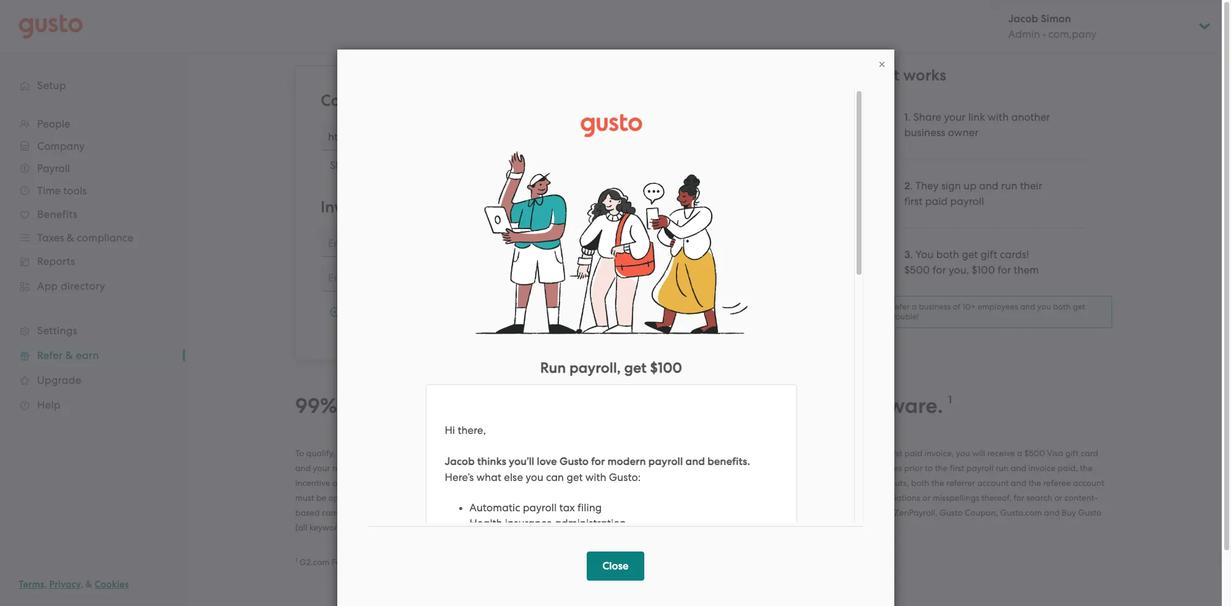Task type: locate. For each thing, give the bounding box(es) containing it.
1 horizontal spatial employees
[[978, 302, 1018, 311]]

0 vertical spatial a
[[912, 302, 917, 311]]

1 horizontal spatial in
[[606, 393, 623, 418]]

2 horizontal spatial of
[[953, 302, 961, 311]]

your right share
[[440, 91, 473, 110]]

1 horizontal spatial up
[[964, 179, 977, 192]]

1 vertical spatial trademarked
[[601, 507, 653, 517]]

1 horizontal spatial of
[[824, 448, 832, 458]]

1 horizontal spatial a
[[912, 302, 917, 311]]

refer
[[890, 302, 910, 311]]

the up search
[[1029, 478, 1041, 488]]

these
[[641, 463, 662, 473], [552, 507, 573, 517]]

0 vertical spatial employees
[[978, 302, 1018, 311]]

1 horizontal spatial increase
[[650, 478, 683, 488]]

1 vertical spatial sign
[[407, 448, 423, 458]]

0 vertical spatial must
[[386, 448, 405, 458]]

1 vertical spatial a
[[1017, 448, 1022, 458]]

terms, up payroll, in the bottom of the page
[[753, 492, 777, 502]]

account menu element
[[992, 0, 1213, 53]]

increase up are
[[431, 478, 464, 488]]

0 vertical spatial on
[[688, 492, 698, 502]]

and inside the 2 . they sign up and run their first paid payroll
[[979, 179, 999, 192]]

2 horizontal spatial first
[[950, 463, 965, 473]]

business
[[904, 126, 945, 139], [919, 302, 951, 311], [689, 393, 772, 418]]

2 enter email address email field from the top
[[321, 264, 803, 291]]

0 vertical spatial .
[[908, 111, 911, 123]]

0 horizontal spatial ,
[[44, 579, 47, 590]]

you down them
[[1037, 302, 1051, 311]]

$500 inside to qualify, your referee must sign up for gusto by january 31st, 2024 and run one or more paid payrolls. within thirty (30) calendar days of your referee's first paid invoice, you will receive a $500 visa gift card and your referee will receive a $100 visa gift card. additionally, if you qualify pursuant to these terms and your referee onboards ten (10) or more employees prior to the first payroll run and invoice paid, the incentive offered to you above will increase to $1,000 and the incentive for your referee will increase to $200. in order to be eligible for the promotion payouts, both the referrer account and the referee account must be open at the time the payouts are issued. you cannot participate in pay-per-click advertising on trademarked terms, including any derivations, variations or misspellings thereof, for search or content- based campaigns on google, msn, or yahoo. for the purposes of these terms, trademarked terms include gusto, gusto payroll, gusto hr, gusto benefits, zenpayroll, gusto coupon, gusto.com and buy gusto (all keywords apply as broad match).
[[1024, 448, 1045, 458]]

by
[[365, 197, 383, 217], [476, 448, 485, 458]]

0 horizontal spatial share
[[330, 159, 358, 171]]

1 horizontal spatial get
[[1073, 302, 1085, 311]]

1 horizontal spatial you
[[916, 248, 934, 260]]

Enter email address email field
[[321, 230, 803, 257], [321, 264, 803, 291]]

1 for 1 . share your link with another business owner
[[904, 111, 908, 124]]

$200.
[[695, 478, 717, 488]]

1 horizontal spatial terms,
[[753, 492, 777, 502]]

. inside 1 . share your link with another business owner
[[908, 111, 911, 123]]

2 , from the left
[[81, 579, 83, 590]]

your down the within
[[709, 463, 726, 473]]

gift left cards! at the top right of the page
[[981, 248, 997, 260]]

your left referee's
[[834, 448, 852, 458]]

email
[[387, 197, 428, 217], [662, 306, 689, 319]]

misspellings
[[933, 492, 979, 502]]

0 horizontal spatial get
[[962, 248, 978, 260]]

paid left the payrolls.
[[644, 448, 662, 458]]

gift
[[981, 248, 997, 260], [1065, 448, 1079, 458], [453, 463, 466, 473]]

a up above
[[407, 463, 412, 473]]

business up thirty
[[689, 393, 772, 418]]

,
[[44, 579, 47, 590], [81, 579, 83, 590]]

terms down the payrolls.
[[665, 463, 686, 473]]

sign inside to qualify, your referee must sign up for gusto by january 31st, 2024 and run one or more paid payrolls. within thirty (30) calendar days of your referee's first paid invoice, you will receive a $500 visa gift card and your referee will receive a $100 visa gift card. additionally, if you qualify pursuant to these terms and your referee onboards ten (10) or more employees prior to the first payroll run and invoice paid, the incentive offered to you above will increase to $1,000 and the incentive for your referee will increase to $200. in order to be eligible for the promotion payouts, both the referrer account and the referee account must be open at the time the payouts are issued. you cannot participate in pay-per-click advertising on trademarked terms, including any derivations, variations or misspellings thereof, for search or content- based campaigns on google, msn, or yahoo. for the purposes of these terms, trademarked terms include gusto, gusto payroll, gusto hr, gusto benefits, zenpayroll, gusto coupon, gusto.com and buy gusto (all keywords apply as broad match).
[[407, 448, 423, 458]]

in right score
[[606, 393, 623, 418]]

0 vertical spatial you
[[916, 248, 934, 260]]

including
[[780, 492, 815, 502]]

0 horizontal spatial a
[[407, 463, 412, 473]]

or right one
[[612, 448, 620, 458]]

paid,
[[1058, 463, 1078, 473]]

1 inside 1 . share your link with another business owner
[[904, 111, 908, 124]]

1 vertical spatial be
[[316, 492, 326, 502]]

you inside refer a business of 10+ employees and you both get double!
[[1037, 302, 1051, 311]]

99% satisfaction. highest score in small-business payroll software. 1
[[295, 393, 952, 418]]

2 horizontal spatial 1
[[948, 393, 952, 406]]

1 vertical spatial link
[[968, 111, 985, 123]]

of
[[953, 302, 961, 311], [824, 448, 832, 458], [542, 507, 550, 517]]

or right the msn,
[[436, 507, 444, 517]]

and right the 'copy'
[[362, 91, 392, 110]]

and down them
[[1020, 302, 1035, 311]]

account up content-
[[1073, 478, 1105, 488]]

copy
[[321, 91, 359, 110]]

or
[[612, 448, 620, 458], [828, 463, 836, 473], [922, 492, 931, 502], [1054, 492, 1063, 502], [436, 507, 444, 517]]

2 vertical spatial a
[[407, 463, 412, 473]]

you down $1,000
[[487, 492, 502, 502]]

paid up prior
[[905, 448, 923, 458]]

must up based
[[295, 492, 314, 502]]

your
[[440, 91, 473, 110], [944, 111, 966, 123], [337, 448, 354, 458], [834, 448, 852, 458], [313, 463, 330, 473], [709, 463, 726, 473], [586, 478, 604, 488]]

of down "participate" at bottom
[[542, 507, 550, 517]]

and
[[688, 463, 707, 473]]

1 vertical spatial of
[[824, 448, 832, 458]]

1 vertical spatial $100
[[414, 463, 433, 473]]

paid inside the 2 . they sign up and run their first paid payroll
[[925, 195, 948, 207]]

1 horizontal spatial on
[[688, 492, 698, 502]]

0 vertical spatial more
[[622, 448, 642, 458]]

1 vertical spatial both
[[1053, 302, 1071, 311]]

payroll
[[950, 195, 984, 207], [777, 393, 846, 418], [967, 463, 994, 473]]

email right preview on the bottom right of the page
[[662, 306, 689, 319]]

on up include
[[688, 492, 698, 502]]

a inside refer a business of 10+ employees and you both get double!
[[912, 302, 917, 311]]

. for 1
[[908, 111, 911, 123]]

1 right software.
[[948, 393, 952, 406]]

0 vertical spatial email
[[387, 197, 428, 217]]

0 horizontal spatial link
[[379, 159, 396, 171]]

up inside the 2 . they sign up and run their first paid payroll
[[964, 179, 977, 192]]

the left referrer
[[932, 478, 944, 488]]

, left privacy link
[[44, 579, 47, 590]]

1 vertical spatial these
[[552, 507, 573, 517]]

0 horizontal spatial $100
[[414, 463, 433, 473]]

gusto,
[[709, 507, 734, 517]]

1 , from the left
[[44, 579, 47, 590]]

both inside to qualify, your referee must sign up for gusto by january 31st, 2024 and run one or more paid payrolls. within thirty (30) calendar days of your referee's first paid invoice, you will receive a $500 visa gift card and your referee will receive a $100 visa gift card. additionally, if you qualify pursuant to these terms and your referee onboards ten (10) or more employees prior to the first payroll run and invoice paid, the incentive offered to you above will increase to $1,000 and the incentive for your referee will increase to $200. in order to be eligible for the promotion payouts, both the referrer account and the referee account must be open at the time the payouts are issued. you cannot participate in pay-per-click advertising on trademarked terms, including any derivations, variations or misspellings thereof, for search or content- based campaigns on google, msn, or yahoo. for the purposes of these terms, trademarked terms include gusto, gusto payroll, gusto hr, gusto benefits, zenpayroll, gusto coupon, gusto.com and buy gusto (all keywords apply as broad match).
[[911, 478, 930, 488]]

0 vertical spatial module__icon___go7vc image
[[877, 59, 887, 69]]

will
[[972, 448, 985, 458], [362, 463, 375, 473], [416, 478, 429, 488], [635, 478, 648, 488]]

1 horizontal spatial $500
[[1024, 448, 1045, 458]]

derivations,
[[834, 492, 880, 502]]

2 account from the left
[[1073, 478, 1105, 488]]

&
[[85, 579, 92, 590]]

1 vertical spatial email
[[662, 306, 689, 319]]

$500 up invoice on the right bottom of page
[[1024, 448, 1045, 458]]

issued.
[[459, 492, 485, 502]]

2 vertical spatial first
[[950, 463, 965, 473]]

account
[[977, 478, 1009, 488], [1073, 478, 1105, 488]]

share down the works
[[913, 111, 942, 123]]

0 horizontal spatial more
[[622, 448, 642, 458]]

. left they
[[910, 179, 913, 192]]

1 vertical spatial you
[[487, 492, 502, 502]]

gift up paid,
[[1065, 448, 1079, 458]]

first right referee's
[[888, 448, 903, 458]]

visa up paid,
[[1047, 448, 1063, 458]]

eligible
[[774, 478, 803, 488]]

receive up above
[[377, 463, 405, 473]]

0 horizontal spatial must
[[295, 492, 314, 502]]

gusto.com
[[1000, 507, 1042, 517]]

2 vertical spatial .
[[910, 248, 913, 260]]

invite
[[321, 197, 361, 217]]

1 right the an illustration of a heart image
[[904, 111, 908, 124]]

g2.com
[[299, 557, 330, 567]]

account up thereof,
[[977, 478, 1009, 488]]

increase up advertising
[[650, 478, 683, 488]]

0 horizontal spatial by
[[365, 197, 383, 217]]

both inside refer a business of 10+ employees and you both get double!
[[1053, 302, 1071, 311]]

2
[[904, 179, 910, 192]]

trademarked
[[700, 492, 751, 502], [601, 507, 653, 517]]

0 horizontal spatial receive
[[377, 463, 405, 473]]

first up referrer
[[950, 463, 965, 473]]

2x list
[[852, 90, 1112, 328]]

1 horizontal spatial visa
[[1047, 448, 1063, 458]]

a up double!
[[912, 302, 917, 311]]

more
[[622, 448, 642, 458], [838, 463, 858, 473]]

$100
[[972, 264, 995, 276], [414, 463, 433, 473]]

invoice
[[1029, 463, 1056, 473]]

in left pay-
[[579, 492, 586, 502]]

the down invoice,
[[935, 463, 948, 473]]

the right for
[[490, 507, 502, 517]]

how it works
[[852, 65, 946, 85]]

None field
[[321, 123, 715, 150]]

0 vertical spatial in
[[606, 393, 623, 418]]

1 vertical spatial in
[[579, 492, 586, 502]]

coupon,
[[965, 507, 998, 517]]

$100 up payouts
[[414, 463, 433, 473]]

to right prior
[[925, 463, 933, 473]]

0 horizontal spatial visa
[[435, 463, 451, 473]]

or up buy
[[1054, 492, 1063, 502]]

an illustration of a gift image
[[860, 247, 891, 277]]

more up promotion
[[838, 463, 858, 473]]

get inside 3 . you both get gift cards! $500 for you, $100 for them
[[962, 248, 978, 260]]

1 vertical spatial .
[[910, 179, 913, 192]]

1 horizontal spatial link
[[476, 91, 502, 110]]

to
[[295, 448, 304, 458]]

1 vertical spatial module__icon___go7vc image
[[330, 307, 340, 317]]

for
[[475, 507, 487, 517]]

0 vertical spatial payroll
[[950, 195, 984, 207]]

business left owner on the right top
[[904, 126, 945, 139]]

0 vertical spatial up
[[964, 179, 977, 192]]

content-
[[1065, 492, 1098, 502]]

1 horizontal spatial by
[[476, 448, 485, 458]]

receive up thereof,
[[987, 448, 1015, 458]]

home image
[[19, 14, 83, 39]]

. inside the 2 . they sign up and run their first paid payroll
[[910, 179, 913, 192]]

as
[[372, 522, 381, 532]]

incentive up open
[[295, 478, 330, 488]]

up up payouts
[[425, 448, 435, 458]]

sign inside the 2 . they sign up and run their first paid payroll
[[941, 179, 961, 192]]

2 horizontal spatial both
[[1053, 302, 1071, 311]]

both
[[936, 248, 959, 260], [1053, 302, 1071, 311], [911, 478, 930, 488]]

up right they
[[964, 179, 977, 192]]

2 horizontal spatial paid
[[925, 195, 948, 207]]

in inside to qualify, your referee must sign up for gusto by january 31st, 2024 and run one or more paid payrolls. within thirty (30) calendar days of your referee's first paid invoice, you will receive a $500 visa gift card and your referee will receive a $100 visa gift card. additionally, if you qualify pursuant to these terms and your referee onboards ten (10) or more employees prior to the first payroll run and invoice paid, the incentive offered to you above will increase to $1,000 and the incentive for your referee will increase to $200. in order to be eligible for the promotion payouts, both the referrer account and the referee account must be open at the time the payouts are issued. you cannot participate in pay-per-click advertising on trademarked terms, including any derivations, variations or misspellings thereof, for search or content- based campaigns on google, msn, or yahoo. for the purposes of these terms, trademarked terms include gusto, gusto payroll, gusto hr, gusto benefits, zenpayroll, gusto coupon, gusto.com and buy gusto (all keywords apply as broad match).
[[579, 492, 586, 502]]

terms down advertising
[[655, 507, 676, 517]]

gift left card.
[[453, 463, 466, 473]]

share inside 1 . share your link with another business owner
[[913, 111, 942, 123]]

time
[[376, 492, 393, 502]]

get inside refer a business of 10+ employees and you both get double!
[[1073, 302, 1085, 311]]

business inside refer a business of 10+ employees and you both get double!
[[919, 302, 951, 311]]

you
[[916, 248, 934, 260], [487, 492, 502, 502]]

payouts
[[410, 492, 442, 502]]

broad
[[383, 522, 407, 532]]

must up above
[[386, 448, 405, 458]]

1 vertical spatial more
[[838, 463, 858, 473]]

them
[[1014, 264, 1039, 276]]

2 . they sign up and run their first paid payroll
[[904, 179, 1042, 207]]

you right 3
[[916, 248, 934, 260]]

0 vertical spatial first
[[904, 195, 923, 207]]

of left 10+
[[953, 302, 961, 311]]

module__icon___go7vc image
[[877, 59, 887, 69], [330, 307, 340, 317]]

0 horizontal spatial $500
[[904, 264, 930, 276]]

0 horizontal spatial first
[[888, 448, 903, 458]]

run inside the 2 . they sign up and run their first paid payroll
[[1001, 179, 1018, 192]]

employees inside refer a business of 10+ employees and you both get double!
[[978, 302, 1018, 311]]

of inside refer a business of 10+ employees and you both get double!
[[953, 302, 961, 311]]

for down ten
[[805, 478, 815, 488]]

1 horizontal spatial sign
[[941, 179, 961, 192]]

within
[[699, 448, 725, 458]]

for
[[933, 264, 946, 276], [998, 264, 1011, 276], [437, 448, 448, 458], [573, 478, 584, 488], [805, 478, 815, 488], [1014, 492, 1025, 502]]

campaigns
[[322, 507, 365, 517]]

0 horizontal spatial be
[[316, 492, 326, 502]]

1 horizontal spatial must
[[386, 448, 405, 458]]

works
[[903, 65, 946, 85]]

variations
[[882, 492, 920, 502]]

satisfaction.
[[342, 393, 464, 418]]

0 vertical spatial receive
[[987, 448, 1015, 458]]

terms, down pay-
[[575, 507, 599, 517]]

by right invite
[[365, 197, 383, 217]]

share up invite
[[330, 159, 358, 171]]

1 vertical spatial business
[[919, 302, 951, 311]]

2 vertical spatial payroll
[[967, 463, 994, 473]]

employees up payouts,
[[860, 463, 902, 473]]

1 horizontal spatial first
[[904, 195, 923, 207]]

on
[[688, 492, 698, 502], [367, 507, 377, 517]]

1 account from the left
[[977, 478, 1009, 488]]

trademarked down click on the bottom
[[601, 507, 653, 517]]

1 vertical spatial terms,
[[575, 507, 599, 517]]

0 vertical spatial trademarked
[[700, 492, 751, 502]]

terms,
[[753, 492, 777, 502], [575, 507, 599, 517]]

more up pursuant
[[622, 448, 642, 458]]

incentive up "participate" at bottom
[[536, 478, 571, 488]]

sign right they
[[941, 179, 961, 192]]

1 vertical spatial terms
[[655, 507, 676, 517]]

to
[[631, 463, 639, 473], [925, 463, 933, 473], [363, 478, 371, 488], [466, 478, 474, 488], [685, 478, 693, 488], [752, 478, 760, 488]]

their
[[1020, 179, 1042, 192]]

0 vertical spatial sign
[[941, 179, 961, 192]]

0 vertical spatial terms
[[665, 463, 686, 473]]

must
[[386, 448, 405, 458], [295, 492, 314, 502]]

$100 right you,
[[972, 264, 995, 276]]

0 vertical spatial run
[[1001, 179, 1018, 192]]

0 vertical spatial get
[[962, 248, 978, 260]]

1 vertical spatial up
[[425, 448, 435, 458]]

privacy link
[[49, 579, 81, 590]]

module__icon___go7vc image inside the close document
[[877, 59, 887, 69]]

to down and
[[685, 478, 693, 488]]

your right qualify,
[[337, 448, 354, 458]]

$500
[[904, 264, 930, 276], [1024, 448, 1045, 458]]

paid down they
[[925, 195, 948, 207]]

you right the if
[[549, 463, 563, 473]]

2 horizontal spatial link
[[968, 111, 985, 123]]

to up issued.
[[466, 478, 474, 488]]

be left open
[[316, 492, 326, 502]]

preview
[[621, 306, 659, 319]]

business inside 1 . share your link with another business owner
[[904, 126, 945, 139]]

on up as
[[367, 507, 377, 517]]

link inside 1 . share your link with another business owner
[[968, 111, 985, 123]]

zenpayroll,
[[894, 507, 938, 517]]

share
[[913, 111, 942, 123], [330, 159, 358, 171]]

visa up are
[[435, 463, 451, 473]]

1 horizontal spatial gift
[[981, 248, 997, 260]]

link
[[476, 91, 502, 110], [968, 111, 985, 123], [379, 159, 396, 171]]

0 horizontal spatial module__icon___go7vc image
[[330, 307, 340, 317]]

1 horizontal spatial ,
[[81, 579, 83, 590]]

run up thereof,
[[996, 463, 1009, 473]]

1 vertical spatial $500
[[1024, 448, 1045, 458]]

score
[[549, 393, 600, 418]]

1 horizontal spatial paid
[[905, 448, 923, 458]]

employees right 10+
[[978, 302, 1018, 311]]

. right an illustration of a gift image at the right top of the page
[[910, 248, 913, 260]]

sign
[[941, 179, 961, 192], [407, 448, 423, 458]]

copy and share your link
[[321, 91, 502, 110]]

any
[[817, 492, 832, 502]]

up inside to qualify, your referee must sign up for gusto by january 31st, 2024 and run one or more paid payrolls. within thirty (30) calendar days of your referee's first paid invoice, you will receive a $500 visa gift card and your referee will receive a $100 visa gift card. additionally, if you qualify pursuant to these terms and your referee onboards ten (10) or more employees prior to the first payroll run and invoice paid, the incentive offered to you above will increase to $1,000 and the incentive for your referee will increase to $200. in order to be eligible for the promotion payouts, both the referrer account and the referee account must be open at the time the payouts are issued. you cannot participate in pay-per-click advertising on trademarked terms, including any derivations, variations or misspellings thereof, for search or content- based campaigns on google, msn, or yahoo. for the purposes of these terms, trademarked terms include gusto, gusto payroll, gusto hr, gusto benefits, zenpayroll, gusto coupon, gusto.com and buy gusto (all keywords apply as broad match).
[[425, 448, 435, 458]]

link for share
[[968, 111, 985, 123]]

1 increase from the left
[[431, 478, 464, 488]]

0 vertical spatial these
[[641, 463, 662, 473]]

. right the an illustration of a heart image
[[908, 111, 911, 123]]

1 horizontal spatial $100
[[972, 264, 995, 276]]

and down the to
[[295, 463, 311, 473]]

email down the on:
[[387, 197, 428, 217]]

1 inside 1 g2.com fall 2023
[[295, 556, 297, 564]]

participate
[[534, 492, 577, 502]]

of right days
[[824, 448, 832, 458]]

referrer
[[946, 478, 975, 488]]



Task type: describe. For each thing, give the bounding box(es) containing it.
1 horizontal spatial these
[[641, 463, 662, 473]]

1 . share your link with another business owner
[[904, 111, 1050, 139]]

1 for 1 g2.com fall 2023
[[295, 556, 297, 564]]

if
[[541, 463, 546, 473]]

2023
[[347, 557, 367, 567]]

the left the on:
[[361, 159, 377, 171]]

preview email
[[621, 306, 689, 319]]

privacy
[[49, 579, 81, 590]]

cannot
[[504, 492, 532, 502]]

thereof,
[[982, 492, 1012, 502]]

in
[[719, 478, 727, 488]]

advertising
[[642, 492, 686, 502]]

1 incentive from the left
[[295, 478, 330, 488]]

include
[[679, 507, 707, 517]]

how
[[852, 65, 886, 85]]

an illustration of a handshake image
[[860, 178, 891, 209]]

or right the "(10)" at the bottom of the page
[[828, 463, 836, 473]]

highest
[[469, 393, 544, 418]]

. inside 3 . you both get gift cards! $500 for you, $100 for them
[[910, 248, 913, 260]]

you up time
[[373, 478, 387, 488]]

2 vertical spatial of
[[542, 507, 550, 517]]

gusto right gusto,
[[736, 507, 760, 517]]

linkedin button
[[504, 159, 548, 171]]

search
[[1027, 492, 1052, 502]]

and up thereof,
[[1011, 478, 1027, 488]]

pursuant
[[594, 463, 629, 473]]

they
[[915, 179, 939, 192]]

onboards
[[758, 463, 795, 473]]

payroll inside to qualify, your referee must sign up for gusto by january 31st, 2024 and run one or more paid payrolls. within thirty (30) calendar days of your referee's first paid invoice, you will receive a $500 visa gift card and your referee will receive a $100 visa gift card. additionally, if you qualify pursuant to these terms and your referee onboards ten (10) or more employees prior to the first payroll run and invoice paid, the incentive offered to you above will increase to $1,000 and the incentive for your referee will increase to $200. in order to be eligible for the promotion payouts, both the referrer account and the referee account must be open at the time the payouts are issued. you cannot participate in pay-per-click advertising on trademarked terms, including any derivations, variations or misspellings thereof, for search or content- based campaigns on google, msn, or yahoo. for the purposes of these terms, trademarked terms include gusto, gusto payroll, gusto hr, gusto benefits, zenpayroll, gusto coupon, gusto.com and buy gusto (all keywords apply as broad match).
[[967, 463, 994, 473]]

0 horizontal spatial trademarked
[[601, 507, 653, 517]]

to right order
[[752, 478, 760, 488]]

cookies
[[95, 579, 129, 590]]

(10)
[[812, 463, 826, 473]]

linkedin
[[508, 160, 543, 171]]

to right pursuant
[[631, 463, 639, 473]]

email inside button
[[662, 306, 689, 319]]

both inside 3 . you both get gift cards! $500 for you, $100 for them
[[936, 248, 959, 260]]

to qualify, your referee must sign up for gusto by january 31st, 2024 and run one or more paid payrolls. within thirty (30) calendar days of your referee's first paid invoice, you will receive a $500 visa gift card and your referee will receive a $100 visa gift card. additionally, if you qualify pursuant to these terms and your referee onboards ten (10) or more employees prior to the first payroll run and invoice paid, the incentive offered to you above will increase to $1,000 and the incentive for your referee will increase to $200. in order to be eligible for the promotion payouts, both the referrer account and the referee account must be open at the time the payouts are issued. you cannot participate in pay-per-click advertising on trademarked terms, including any derivations, variations or misspellings thereof, for search or content- based campaigns on google, msn, or yahoo. for the purposes of these terms, trademarked terms include gusto, gusto payroll, gusto hr, gusto benefits, zenpayroll, gusto coupon, gusto.com and buy gusto (all keywords apply as broad match).
[[295, 448, 1105, 532]]

and up qualify
[[562, 448, 578, 458]]

gusto down 'including'
[[792, 507, 815, 517]]

1 inside 99% satisfaction. highest score in small-business payroll software. 1
[[948, 393, 952, 406]]

above
[[389, 478, 414, 488]]

0 horizontal spatial email
[[387, 197, 428, 217]]

gusto down misspellings
[[940, 507, 963, 517]]

and left buy
[[1044, 507, 1060, 517]]

per-
[[607, 492, 624, 502]]

hr,
[[817, 507, 831, 517]]

$100 inside 3 . you both get gift cards! $500 for you, $100 for them
[[972, 264, 995, 276]]

for down cards! at the top right of the page
[[998, 264, 1011, 276]]

for up are
[[437, 448, 448, 458]]

cards!
[[1000, 248, 1029, 260]]

payroll inside the 2 . they sign up and run their first paid payroll
[[950, 195, 984, 207]]

the up any at the bottom right of the page
[[818, 478, 830, 488]]

0 horizontal spatial paid
[[644, 448, 662, 458]]

2024
[[540, 448, 560, 458]]

1 vertical spatial payroll
[[777, 393, 846, 418]]

match).
[[409, 522, 439, 532]]

1 enter email address email field from the top
[[321, 230, 803, 257]]

prior
[[904, 463, 923, 473]]

small-
[[628, 393, 689, 418]]

1 vertical spatial run
[[580, 448, 593, 458]]

gusto down derivations,
[[833, 507, 856, 517]]

close document
[[337, 50, 894, 606]]

link for share
[[476, 91, 502, 110]]

share
[[395, 91, 436, 110]]

2 vertical spatial run
[[996, 463, 1009, 473]]

gusto up card.
[[450, 448, 474, 458]]

by inside to qualify, your referee must sign up for gusto by january 31st, 2024 and run one or more paid payrolls. within thirty (30) calendar days of your referee's first paid invoice, you will receive a $500 visa gift card and your referee will receive a $100 visa gift card. additionally, if you qualify pursuant to these terms and your referee onboards ten (10) or more employees prior to the first payroll run and invoice paid, the incentive offered to you above will increase to $1,000 and the incentive for your referee will increase to $200. in order to be eligible for the promotion payouts, both the referrer account and the referee account must be open at the time the payouts are issued. you cannot participate in pay-per-click advertising on trademarked terms, including any derivations, variations or misspellings thereof, for search or content- based campaigns on google, msn, or yahoo. for the purposes of these terms, trademarked terms include gusto, gusto payroll, gusto hr, gusto benefits, zenpayroll, gusto coupon, gusto.com and buy gusto (all keywords apply as broad match).
[[476, 448, 485, 458]]

1 vertical spatial first
[[888, 448, 903, 458]]

additionally,
[[490, 463, 539, 473]]

$100 inside to qualify, your referee must sign up for gusto by january 31st, 2024 and run one or more paid payrolls. within thirty (30) calendar days of your referee's first paid invoice, you will receive a $500 visa gift card and your referee will receive a $100 visa gift card. additionally, if you qualify pursuant to these terms and your referee onboards ten (10) or more employees prior to the first payroll run and invoice paid, the incentive offered to you above will increase to $1,000 and the incentive for your referee will increase to $200. in order to be eligible for the promotion payouts, both the referrer account and the referee account must be open at the time the payouts are issued. you cannot participate in pay-per-click advertising on trademarked terms, including any derivations, variations or misspellings thereof, for search or content- based campaigns on google, msn, or yahoo. for the purposes of these terms, trademarked terms include gusto, gusto payroll, gusto hr, gusto benefits, zenpayroll, gusto coupon, gusto.com and buy gusto (all keywords apply as broad match).
[[414, 463, 433, 473]]

january
[[487, 448, 520, 458]]

you inside 3 . you both get gift cards! $500 for you, $100 for them
[[916, 248, 934, 260]]

qualify
[[565, 463, 592, 473]]

1 vertical spatial must
[[295, 492, 314, 502]]

the right at
[[361, 492, 374, 502]]

invite by email
[[321, 197, 428, 217]]

2 increase from the left
[[650, 478, 683, 488]]

or up "zenpayroll,"
[[922, 492, 931, 502]]

order
[[729, 478, 750, 488]]

promotion
[[832, 478, 873, 488]]

your inside 1 . share your link with another business owner
[[944, 111, 966, 123]]

first inside the 2 . they sign up and run their first paid payroll
[[904, 195, 923, 207]]

2 vertical spatial business
[[689, 393, 772, 418]]

benefits,
[[858, 507, 892, 517]]

fall
[[332, 557, 345, 567]]

double!
[[890, 312, 919, 321]]

0 vertical spatial terms,
[[753, 492, 777, 502]]

1 vertical spatial visa
[[435, 463, 451, 473]]

payroll,
[[762, 507, 790, 517]]

for up gusto.com
[[1014, 492, 1025, 502]]

you right invoice,
[[956, 448, 970, 458]]

0 vertical spatial be
[[762, 478, 772, 488]]

and down additionally,
[[504, 478, 519, 488]]

your down qualify,
[[313, 463, 330, 473]]

owner
[[948, 126, 979, 139]]

it
[[890, 65, 900, 85]]

0 vertical spatial visa
[[1047, 448, 1063, 458]]

on:
[[399, 159, 414, 171]]

you inside to qualify, your referee must sign up for gusto by january 31st, 2024 and run one or more paid payrolls. within thirty (30) calendar days of your referee's first paid invoice, you will receive a $500 visa gift card and your referee will receive a $100 visa gift card. additionally, if you qualify pursuant to these terms and your referee onboards ten (10) or more employees prior to the first payroll run and invoice paid, the incentive offered to you above will increase to $1,000 and the incentive for your referee will increase to $200. in order to be eligible for the promotion payouts, both the referrer account and the referee account must be open at the time the payouts are issued. you cannot participate in pay-per-click advertising on trademarked terms, including any derivations, variations or misspellings thereof, for search or content- based campaigns on google, msn, or yahoo. for the purposes of these terms, trademarked terms include gusto, gusto payroll, gusto hr, gusto benefits, zenpayroll, gusto coupon, gusto.com and buy gusto (all keywords apply as broad match).
[[487, 492, 502, 502]]

3 . you both get gift cards! $500 for you, $100 for them
[[904, 248, 1039, 276]]

2 horizontal spatial a
[[1017, 448, 1022, 458]]

close button
[[587, 552, 644, 581]]

1 horizontal spatial receive
[[987, 448, 1015, 458]]

the up "cannot"
[[522, 478, 534, 488]]

and inside refer a business of 10+ employees and you both get double!
[[1020, 302, 1035, 311]]

close
[[602, 560, 629, 573]]

and left invoice on the right bottom of page
[[1011, 463, 1026, 473]]

1 horizontal spatial more
[[838, 463, 858, 473]]

for left you,
[[933, 264, 946, 276]]

card.
[[469, 463, 488, 473]]

payouts,
[[875, 478, 909, 488]]

(all
[[295, 522, 307, 532]]

referee's
[[854, 448, 886, 458]]

(30)
[[749, 448, 765, 458]]

1 vertical spatial gift
[[1065, 448, 1079, 458]]

at
[[351, 492, 359, 502]]

with
[[988, 111, 1009, 123]]

the down the card
[[1080, 463, 1093, 473]]

your up pay-
[[586, 478, 604, 488]]

payrolls.
[[664, 448, 697, 458]]

purposes
[[504, 507, 540, 517]]

to right offered
[[363, 478, 371, 488]]

2 incentive from the left
[[536, 478, 571, 488]]

the down above
[[395, 492, 408, 502]]

0 horizontal spatial these
[[552, 507, 573, 517]]

terms , privacy , & cookies
[[19, 579, 129, 590]]

$1,000
[[476, 478, 502, 488]]

calendar
[[767, 448, 802, 458]]

for down qualify
[[573, 478, 584, 488]]

gift inside 3 . you both get gift cards! $500 for you, $100 for them
[[981, 248, 997, 260]]

cookies button
[[95, 577, 129, 592]]

. for 2
[[910, 179, 913, 192]]

buy
[[1062, 507, 1076, 517]]

$500 inside 3 . you both get gift cards! $500 for you, $100 for them
[[904, 264, 930, 276]]

days
[[804, 448, 822, 458]]

share the link on:
[[330, 159, 414, 171]]

3
[[904, 248, 910, 261]]

you,
[[949, 264, 969, 276]]

employees inside to qualify, your referee must sign up for gusto by january 31st, 2024 and run one or more paid payrolls. within thirty (30) calendar days of your referee's first paid invoice, you will receive a $500 visa gift card and your referee will receive a $100 visa gift card. additionally, if you qualify pursuant to these terms and your referee onboards ten (10) or more employees prior to the first payroll run and invoice paid, the incentive offered to you above will increase to $1,000 and the incentive for your referee will increase to $200. in order to be eligible for the promotion payouts, both the referrer account and the referee account must be open at the time the payouts are issued. you cannot participate in pay-per-click advertising on trademarked terms, including any derivations, variations or misspellings thereof, for search or content- based campaigns on google, msn, or yahoo. for the purposes of these terms, trademarked terms include gusto, gusto payroll, gusto hr, gusto benefits, zenpayroll, gusto coupon, gusto.com and buy gusto (all keywords apply as broad match).
[[860, 463, 902, 473]]

click
[[624, 492, 640, 502]]

keywords
[[309, 522, 346, 532]]

0 horizontal spatial on
[[367, 507, 377, 517]]

99%
[[295, 393, 337, 418]]

2 vertical spatial gift
[[453, 463, 466, 473]]

google,
[[379, 507, 410, 517]]

0 horizontal spatial terms,
[[575, 507, 599, 517]]

card
[[1081, 448, 1099, 458]]

software.
[[851, 393, 943, 418]]

an illustration of a heart image
[[860, 109, 891, 140]]

refer a business of 10+ employees and you both get double!
[[890, 302, 1085, 321]]

0 vertical spatial by
[[365, 197, 383, 217]]

one
[[595, 448, 610, 458]]

pay-
[[588, 492, 607, 502]]

1 vertical spatial receive
[[377, 463, 405, 473]]

gusto down content-
[[1078, 507, 1102, 517]]

10+
[[963, 302, 976, 311]]

another
[[1011, 111, 1050, 123]]

1 horizontal spatial trademarked
[[700, 492, 751, 502]]

msn,
[[412, 507, 434, 517]]



Task type: vqa. For each thing, say whether or not it's contained in the screenshot.
the bottom company signatory
no



